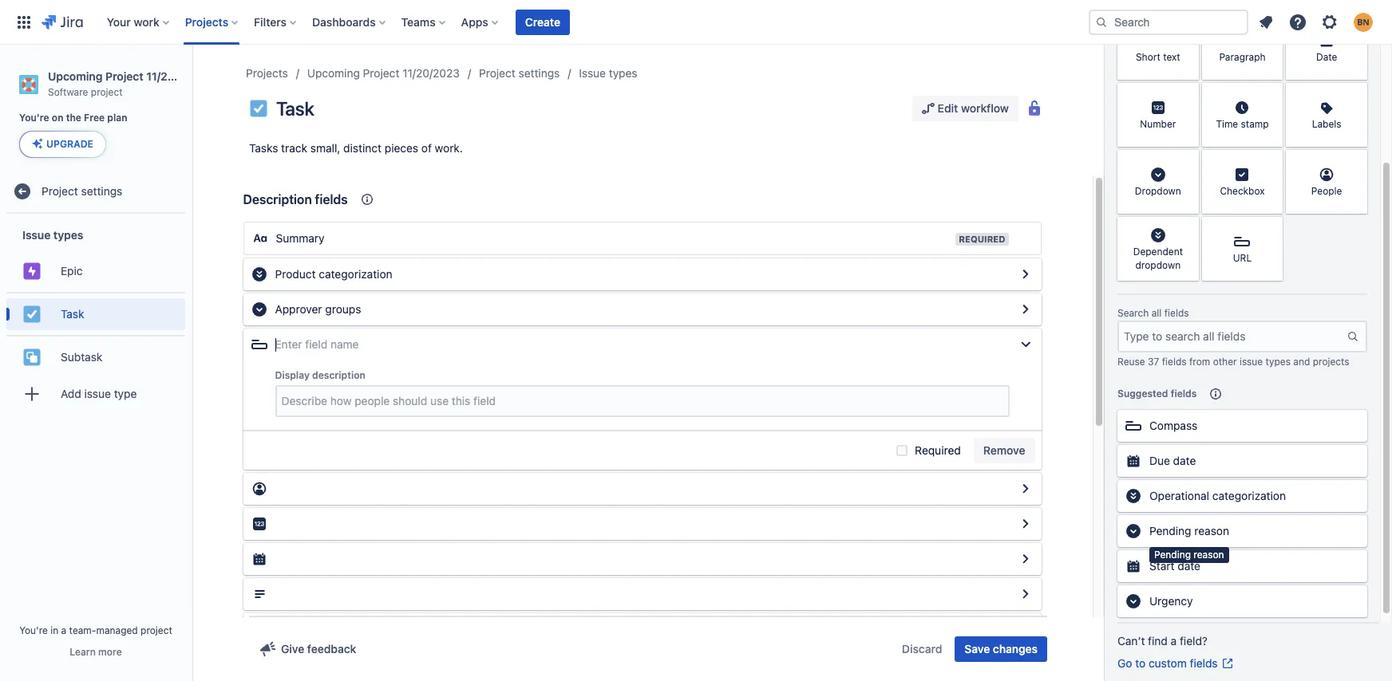 Task type: vqa. For each thing, say whether or not it's contained in the screenshot.
the "it"
no



Task type: describe. For each thing, give the bounding box(es) containing it.
in
[[51, 625, 58, 637]]

all
[[1152, 307, 1162, 319]]

this link will be opened in a new tab image
[[1221, 658, 1234, 671]]

1 vertical spatial required
[[915, 444, 961, 457]]

give
[[281, 643, 304, 656]]

other
[[1213, 356, 1237, 368]]

and
[[1293, 356, 1310, 368]]

give feedback button
[[249, 637, 366, 663]]

suggested
[[1118, 388, 1168, 400]]

a for in
[[61, 625, 66, 637]]

groups
[[325, 303, 361, 316]]

fields left more information about the context fields icon
[[315, 192, 348, 207]]

start
[[1150, 560, 1175, 573]]

go
[[1118, 657, 1132, 671]]

primary element
[[10, 0, 1089, 44]]

more information image for labels
[[1347, 85, 1366, 104]]

more information about the context fields image
[[357, 190, 376, 209]]

projects button
[[180, 9, 244, 35]]

pending reason tooltip
[[1150, 548, 1229, 563]]

description fields
[[243, 192, 348, 207]]

small,
[[310, 141, 340, 155]]

teams button
[[396, 9, 452, 35]]

add issue type image
[[22, 385, 42, 404]]

urgency button
[[1118, 586, 1368, 618]]

project down dashboards popup button
[[363, 66, 400, 80]]

you're on the free plan
[[19, 112, 127, 124]]

paragraph
[[1219, 51, 1266, 63]]

edit
[[938, 101, 958, 115]]

track
[[281, 141, 307, 155]]

short text
[[1136, 51, 1180, 63]]

banner containing your work
[[0, 0, 1392, 45]]

discard
[[902, 643, 942, 656]]

1 vertical spatial project settings link
[[6, 176, 185, 208]]

reason inside button
[[1195, 524, 1229, 538]]

software
[[48, 86, 88, 98]]

of
[[421, 141, 432, 155]]

your
[[107, 15, 131, 28]]

text
[[1163, 51, 1180, 63]]

operational
[[1150, 489, 1209, 503]]

labels
[[1312, 118, 1342, 130]]

1 vertical spatial issue
[[22, 228, 51, 242]]

save changes button
[[955, 637, 1047, 663]]

3 open field configuration image from the top
[[1016, 550, 1035, 569]]

you're for you're in a team-managed project
[[19, 625, 48, 637]]

more information image for dependent dropdown
[[1178, 219, 1197, 238]]

checkbox
[[1220, 186, 1265, 198]]

find
[[1148, 635, 1168, 648]]

notifications image
[[1257, 12, 1276, 32]]

display description
[[275, 370, 365, 382]]

sidebar navigation image
[[174, 64, 209, 96]]

add issue type
[[61, 387, 137, 401]]

apps button
[[456, 9, 504, 35]]

open field configuration image for approver groups
[[1016, 300, 1035, 319]]

more information image for number
[[1178, 85, 1197, 104]]

stamp
[[1241, 118, 1269, 130]]

discard button
[[892, 637, 952, 663]]

date for start date
[[1178, 560, 1201, 573]]

type
[[114, 387, 137, 401]]

reuse 37 fields from other issue types and projects
[[1118, 356, 1350, 368]]

go to custom fields link
[[1118, 656, 1234, 672]]

dependent
[[1133, 246, 1183, 258]]

pending inside "pending reason" tooltip
[[1154, 549, 1191, 561]]

1 open field configuration image from the top
[[1016, 480, 1035, 499]]

feedback
[[307, 643, 356, 656]]

task group
[[6, 292, 185, 336]]

team-
[[69, 625, 96, 637]]

upcoming for upcoming project 11/20/2023
[[307, 66, 360, 80]]

1 horizontal spatial issue
[[579, 66, 606, 80]]

work.
[[435, 141, 463, 155]]

0 vertical spatial required
[[959, 234, 1005, 244]]

types for group containing issue types
[[53, 228, 83, 242]]

apps
[[461, 15, 488, 28]]

settings image
[[1320, 12, 1340, 32]]

0 horizontal spatial issue types
[[22, 228, 83, 242]]

project down apps dropdown button
[[479, 66, 516, 80]]

upcoming for upcoming project 11/20/2023 software project
[[48, 69, 103, 83]]

url
[[1233, 253, 1252, 265]]

Type to search all fields text field
[[1119, 323, 1347, 351]]

approver groups
[[275, 303, 361, 316]]

more information image for time stamp
[[1262, 85, 1282, 104]]

more information about the suggested fields image
[[1207, 385, 1226, 404]]

compass
[[1150, 419, 1198, 433]]

edit workflow button
[[912, 96, 1019, 121]]

date for due date
[[1173, 454, 1196, 468]]

more information image for people
[[1347, 152, 1366, 171]]

11/20/2023 for upcoming project 11/20/2023
[[403, 66, 460, 80]]

give feedback
[[281, 643, 356, 656]]

Search field
[[1089, 9, 1249, 35]]

37
[[1148, 356, 1159, 368]]

pending inside pending reason button
[[1150, 524, 1192, 538]]

1 horizontal spatial settings
[[519, 66, 560, 80]]

free
[[84, 112, 105, 124]]

pieces
[[385, 141, 418, 155]]

0 vertical spatial issue
[[1240, 356, 1263, 368]]

pending reason inside tooltip
[[1154, 549, 1224, 561]]

to
[[1135, 657, 1146, 671]]

issue types link
[[579, 64, 638, 83]]

a for find
[[1171, 635, 1177, 648]]

can't
[[1118, 635, 1145, 648]]

dependent dropdown
[[1133, 246, 1183, 271]]

upgrade button
[[20, 132, 105, 158]]

your work button
[[102, 9, 175, 35]]

your work
[[107, 15, 159, 28]]

group containing issue types
[[6, 214, 185, 420]]

learn
[[70, 647, 96, 659]]

upcoming project 11/20/2023 link
[[307, 64, 460, 83]]

more information image for checkbox
[[1262, 152, 1282, 171]]

work
[[134, 15, 159, 28]]

Display description field
[[277, 387, 1008, 416]]

projects link
[[246, 64, 288, 83]]

fields left more information about the suggested fields 'image'
[[1171, 388, 1197, 400]]

help image
[[1288, 12, 1308, 32]]

create button
[[516, 9, 570, 35]]

short
[[1136, 51, 1161, 63]]

product
[[275, 267, 316, 281]]

1 horizontal spatial task
[[276, 97, 314, 120]]



Task type: locate. For each thing, give the bounding box(es) containing it.
project settings down upgrade
[[42, 184, 122, 198]]

operational categorization button
[[1118, 481, 1368, 512]]

task right issue type icon
[[276, 97, 314, 120]]

types inside group
[[53, 228, 83, 242]]

upgrade
[[46, 138, 93, 150]]

categorization down due date button
[[1212, 489, 1286, 503]]

a right in
[[61, 625, 66, 637]]

pending reason inside button
[[1150, 524, 1229, 538]]

0 horizontal spatial project
[[91, 86, 123, 98]]

1 vertical spatial date
[[1178, 560, 1201, 573]]

0 vertical spatial task
[[276, 97, 314, 120]]

0 vertical spatial pending
[[1150, 524, 1192, 538]]

workflow
[[961, 101, 1009, 115]]

1 horizontal spatial upcoming
[[307, 66, 360, 80]]

0 horizontal spatial categorization
[[319, 267, 392, 281]]

0 horizontal spatial task
[[61, 307, 84, 321]]

types
[[609, 66, 638, 80], [53, 228, 83, 242], [1266, 356, 1291, 368]]

banner
[[0, 0, 1392, 45]]

task
[[276, 97, 314, 120], [61, 307, 84, 321]]

settings down upgrade
[[81, 184, 122, 198]]

categorization
[[319, 267, 392, 281], [1212, 489, 1286, 503]]

dashboards
[[312, 15, 376, 28]]

2 horizontal spatial types
[[1266, 356, 1291, 368]]

0 vertical spatial you're
[[19, 112, 49, 124]]

upcoming project 11/20/2023 software project
[[48, 69, 206, 98]]

project settings
[[479, 66, 560, 80], [42, 184, 122, 198]]

issue down primary element
[[579, 66, 606, 80]]

your profile and settings image
[[1354, 12, 1373, 32]]

2 vertical spatial types
[[1266, 356, 1291, 368]]

epic link
[[6, 256, 185, 288]]

open field configuration image inside "approver groups" button
[[1016, 300, 1035, 319]]

reuse
[[1118, 356, 1145, 368]]

1 vertical spatial you're
[[19, 625, 48, 637]]

product categorization
[[275, 267, 392, 281]]

0 vertical spatial types
[[609, 66, 638, 80]]

1 vertical spatial task
[[61, 307, 84, 321]]

1 vertical spatial project settings
[[42, 184, 122, 198]]

jira image
[[42, 12, 83, 32], [42, 12, 83, 32]]

project down upgrade button
[[42, 184, 78, 198]]

issue right add
[[84, 387, 111, 401]]

project inside "upcoming project 11/20/2023 software project"
[[105, 69, 144, 83]]

upcoming up software
[[48, 69, 103, 83]]

1 horizontal spatial issue
[[1240, 356, 1263, 368]]

settings down create button
[[519, 66, 560, 80]]

remove button
[[974, 438, 1035, 464]]

reason up "pending reason" tooltip
[[1195, 524, 1229, 538]]

date right due
[[1173, 454, 1196, 468]]

urgency
[[1150, 595, 1193, 608]]

reason down pending reason button
[[1194, 549, 1224, 561]]

operational categorization
[[1150, 489, 1286, 503]]

2 you're from the top
[[19, 625, 48, 637]]

0 horizontal spatial 11/20/2023
[[146, 69, 206, 83]]

issue types up epic
[[22, 228, 83, 242]]

0 vertical spatial date
[[1173, 454, 1196, 468]]

from
[[1189, 356, 1210, 368]]

due
[[1150, 454, 1170, 468]]

number
[[1140, 118, 1176, 130]]

11/20/2023 down teams "popup button"
[[403, 66, 460, 80]]

4 open field configuration image from the top
[[1016, 585, 1035, 604]]

you're in a team-managed project
[[19, 625, 172, 637]]

1 vertical spatial issue types
[[22, 228, 83, 242]]

1 vertical spatial project
[[141, 625, 172, 637]]

a
[[61, 625, 66, 637], [1171, 635, 1177, 648]]

reason
[[1195, 524, 1229, 538], [1194, 549, 1224, 561]]

search all fields
[[1118, 307, 1189, 319]]

types for issue types link
[[609, 66, 638, 80]]

suggested fields
[[1118, 388, 1197, 400]]

fields right 'all'
[[1165, 307, 1189, 319]]

field?
[[1180, 635, 1208, 648]]

upcoming project 11/20/2023
[[307, 66, 460, 80]]

0 vertical spatial project settings link
[[479, 64, 560, 83]]

pending up "pending reason" tooltip
[[1150, 524, 1192, 538]]

project settings link down upgrade
[[6, 176, 185, 208]]

open field configuration image
[[1016, 480, 1035, 499], [1016, 515, 1035, 534], [1016, 550, 1035, 569], [1016, 585, 1035, 604]]

1 horizontal spatial project settings
[[479, 66, 560, 80]]

project up plan
[[91, 86, 123, 98]]

issue up epic link
[[22, 228, 51, 242]]

issue
[[1240, 356, 1263, 368], [84, 387, 111, 401]]

fields
[[315, 192, 348, 207], [1165, 307, 1189, 319], [1162, 356, 1187, 368], [1171, 388, 1197, 400], [1190, 657, 1218, 671]]

issue types down primary element
[[579, 66, 638, 80]]

1 vertical spatial projects
[[246, 66, 288, 80]]

2 open field configuration image from the top
[[1016, 515, 1035, 534]]

filters
[[254, 15, 287, 28]]

open field configuration image
[[1016, 265, 1035, 284], [1016, 300, 1035, 319]]

date inside button
[[1178, 560, 1201, 573]]

0 vertical spatial issue types
[[579, 66, 638, 80]]

issue right other
[[1240, 356, 1263, 368]]

search
[[1118, 307, 1149, 319]]

issue
[[579, 66, 606, 80], [22, 228, 51, 242]]

group
[[6, 214, 185, 420]]

0 horizontal spatial types
[[53, 228, 83, 242]]

0 vertical spatial projects
[[185, 15, 228, 28]]

0 horizontal spatial a
[[61, 625, 66, 637]]

1 vertical spatial pending reason
[[1154, 549, 1224, 561]]

1 vertical spatial issue
[[84, 387, 111, 401]]

0 horizontal spatial project settings link
[[6, 176, 185, 208]]

dropdown
[[1135, 186, 1181, 198]]

plan
[[107, 112, 127, 124]]

display
[[275, 370, 310, 382]]

1 horizontal spatial categorization
[[1212, 489, 1286, 503]]

you're left in
[[19, 625, 48, 637]]

you're left on
[[19, 112, 49, 124]]

1 horizontal spatial 11/20/2023
[[403, 66, 460, 80]]

managed
[[96, 625, 138, 637]]

close field configuration image
[[1016, 335, 1035, 354]]

project settings link
[[479, 64, 560, 83], [6, 176, 185, 208]]

1 horizontal spatial a
[[1171, 635, 1177, 648]]

issue inside 'add issue type' button
[[84, 387, 111, 401]]

description
[[243, 192, 312, 207]]

project right the managed
[[141, 625, 172, 637]]

projects
[[1313, 356, 1350, 368]]

1 horizontal spatial issue types
[[579, 66, 638, 80]]

1 vertical spatial settings
[[81, 184, 122, 198]]

search image
[[1095, 16, 1108, 28]]

task link
[[6, 299, 185, 331]]

create
[[525, 15, 560, 28]]

project up plan
[[105, 69, 144, 83]]

more information image for dropdown
[[1178, 152, 1197, 171]]

projects for projects popup button
[[185, 15, 228, 28]]

pending reason up urgency
[[1154, 549, 1224, 561]]

categorization up groups
[[319, 267, 392, 281]]

date inside button
[[1173, 454, 1196, 468]]

changes
[[993, 643, 1038, 656]]

fields right 37
[[1162, 356, 1187, 368]]

can't find a field?
[[1118, 635, 1208, 648]]

distinct
[[343, 141, 382, 155]]

0 horizontal spatial settings
[[81, 184, 122, 198]]

project settings down create button
[[479, 66, 560, 80]]

more information image up the stamp
[[1262, 85, 1282, 104]]

learn more
[[70, 647, 122, 659]]

dashboards button
[[307, 9, 392, 35]]

date
[[1316, 51, 1337, 63]]

time
[[1216, 118, 1238, 130]]

you're for you're on the free plan
[[19, 112, 49, 124]]

0 horizontal spatial issue
[[84, 387, 111, 401]]

0 horizontal spatial upcoming
[[48, 69, 103, 83]]

start date button
[[1118, 551, 1368, 583]]

the
[[66, 112, 81, 124]]

edit workflow
[[938, 101, 1009, 115]]

tasks
[[249, 141, 278, 155]]

11/20/2023
[[403, 66, 460, 80], [146, 69, 206, 83]]

more information image
[[1178, 85, 1197, 104], [1262, 85, 1282, 104], [1262, 152, 1282, 171]]

11/20/2023 for upcoming project 11/20/2023 software project
[[146, 69, 206, 83]]

1 vertical spatial categorization
[[1212, 489, 1286, 503]]

reason inside tooltip
[[1194, 549, 1224, 561]]

pending up urgency
[[1154, 549, 1191, 561]]

projects up issue type icon
[[246, 66, 288, 80]]

1 vertical spatial pending
[[1154, 549, 1191, 561]]

project
[[363, 66, 400, 80], [479, 66, 516, 80], [105, 69, 144, 83], [42, 184, 78, 198]]

1 vertical spatial reason
[[1194, 549, 1224, 561]]

upcoming down dashboards
[[307, 66, 360, 80]]

upcoming
[[307, 66, 360, 80], [48, 69, 103, 83]]

add issue type button
[[6, 379, 185, 411]]

0 horizontal spatial issue
[[22, 228, 51, 242]]

pending reason button
[[1118, 516, 1368, 548]]

1 vertical spatial types
[[53, 228, 83, 242]]

1 horizontal spatial types
[[609, 66, 638, 80]]

remove
[[983, 444, 1025, 457]]

0 vertical spatial reason
[[1195, 524, 1229, 538]]

due date
[[1150, 454, 1196, 468]]

projects
[[185, 15, 228, 28], [246, 66, 288, 80]]

fields left this link will be opened in a new tab icon
[[1190, 657, 1218, 671]]

issue types
[[579, 66, 638, 80], [22, 228, 83, 242]]

projects inside popup button
[[185, 15, 228, 28]]

2 open field configuration image from the top
[[1016, 300, 1035, 319]]

Enter field name field
[[275, 335, 1009, 354]]

you're
[[19, 112, 49, 124], [19, 625, 48, 637]]

0 vertical spatial project
[[91, 86, 123, 98]]

learn more button
[[70, 647, 122, 659]]

0 horizontal spatial projects
[[185, 15, 228, 28]]

upcoming inside "upcoming project 11/20/2023 software project"
[[48, 69, 103, 83]]

0 vertical spatial settings
[[519, 66, 560, 80]]

task down epic
[[61, 307, 84, 321]]

projects right work
[[185, 15, 228, 28]]

0 vertical spatial categorization
[[319, 267, 392, 281]]

1 horizontal spatial project
[[141, 625, 172, 637]]

appswitcher icon image
[[14, 12, 34, 32]]

categorization for operational categorization
[[1212, 489, 1286, 503]]

more information image down text
[[1178, 85, 1197, 104]]

1 horizontal spatial projects
[[246, 66, 288, 80]]

dropdown
[[1136, 259, 1181, 271]]

open field configuration image for product categorization
[[1016, 265, 1035, 284]]

projects for 'projects' link
[[246, 66, 288, 80]]

open field configuration image inside product categorization button
[[1016, 265, 1035, 284]]

1 open field configuration image from the top
[[1016, 265, 1035, 284]]

1 you're from the top
[[19, 112, 49, 124]]

on
[[52, 112, 63, 124]]

categorization for product categorization
[[319, 267, 392, 281]]

a right find
[[1171, 635, 1177, 648]]

project inside "upcoming project 11/20/2023 software project"
[[91, 86, 123, 98]]

more information image
[[1347, 85, 1366, 104], [1178, 152, 1197, 171], [1347, 152, 1366, 171], [1178, 219, 1197, 238]]

0 horizontal spatial project settings
[[42, 184, 122, 198]]

0 vertical spatial pending reason
[[1150, 524, 1229, 538]]

subtask
[[61, 350, 102, 364]]

custom
[[1149, 657, 1187, 671]]

pending reason
[[1150, 524, 1229, 538], [1154, 549, 1224, 561]]

product categorization button
[[243, 259, 1041, 291]]

date right start
[[1178, 560, 1201, 573]]

compass button
[[1118, 410, 1368, 442]]

0 vertical spatial project settings
[[479, 66, 560, 80]]

0 vertical spatial issue
[[579, 66, 606, 80]]

due date button
[[1118, 445, 1368, 477]]

11/20/2023 inside "upcoming project 11/20/2023 software project"
[[146, 69, 206, 83]]

project settings link down create button
[[479, 64, 560, 83]]

1 horizontal spatial project settings link
[[479, 64, 560, 83]]

pending reason up "pending reason" tooltip
[[1150, 524, 1229, 538]]

save changes
[[965, 643, 1038, 656]]

task inside group
[[61, 307, 84, 321]]

more
[[98, 647, 122, 659]]

0 vertical spatial open field configuration image
[[1016, 265, 1035, 284]]

1 vertical spatial open field configuration image
[[1016, 300, 1035, 319]]

11/20/2023 down work
[[146, 69, 206, 83]]

more information image down the stamp
[[1262, 152, 1282, 171]]

issue type icon image
[[249, 99, 268, 118]]

teams
[[401, 15, 436, 28]]

add
[[61, 387, 81, 401]]



